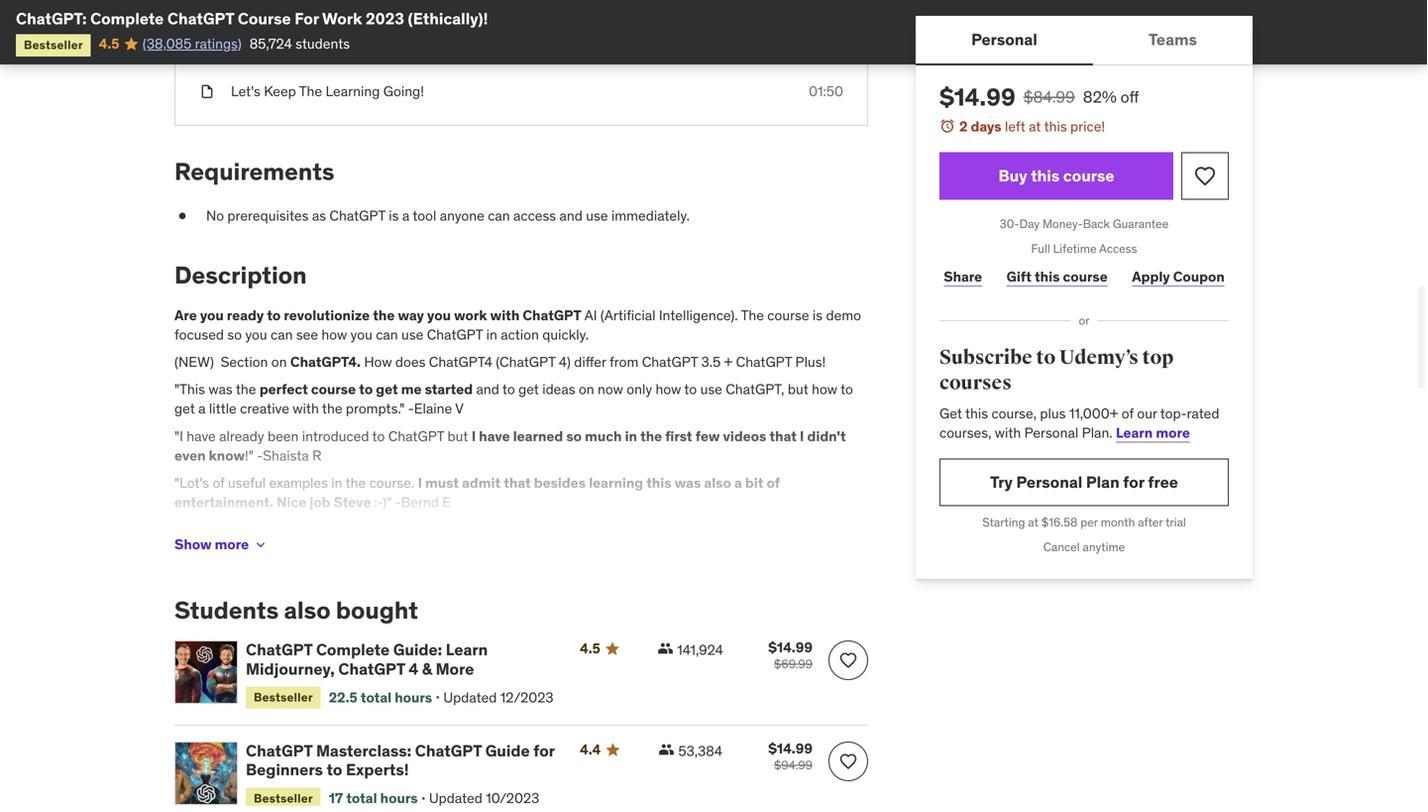 Task type: vqa. For each thing, say whether or not it's contained in the screenshot.
"of" in the Get this course, plus 11,000+ of our top-rated courses, with Personal Plan.
yes



Task type: locate. For each thing, give the bounding box(es) containing it.
follow
[[541, 521, 582, 539]]

1 horizontal spatial +
[[725, 353, 733, 371]]

can left see
[[271, 326, 293, 344]]

0 horizontal spatial can
[[271, 326, 293, 344]]

1 vertical spatial $14.99
[[769, 639, 813, 657]]

is down 'nice'
[[275, 521, 286, 539]]

coupon
[[1174, 268, 1225, 285]]

personal down plus
[[1025, 424, 1079, 442]]

tool
[[413, 207, 437, 225]]

0 horizontal spatial a
[[198, 400, 206, 418]]

you right the way at the top of page
[[427, 306, 451, 324]]

2 days left at this price!
[[960, 118, 1106, 135]]

full
[[1032, 241, 1051, 256]]

have for "i
[[187, 427, 216, 445]]

section
[[221, 353, 268, 371]]

1 vertical spatial +
[[725, 353, 733, 371]]

this inside get this course, plus 11,000+ of our top-rated courses, with personal plan.
[[966, 404, 989, 422]]

use left immediately.
[[586, 207, 608, 225]]

i
[[472, 427, 476, 445], [800, 427, 805, 445], [418, 474, 422, 492]]

instructor
[[206, 521, 272, 539]]

$14.99 $84.99 82% off
[[940, 82, 1140, 112]]

1 horizontal spatial complete
[[316, 640, 390, 660]]

0 horizontal spatial also
[[284, 595, 331, 625]]

0 vertical spatial -
[[408, 400, 414, 418]]

in left action
[[486, 326, 498, 344]]

1 vertical spatial xsmall image
[[253, 537, 269, 553]]

2 horizontal spatial -
[[408, 400, 414, 418]]

0 horizontal spatial xsmall image
[[199, 7, 215, 26]]

i for this
[[418, 474, 422, 492]]

but inside the and to get ideas on now only how to use chatgpt, but how to get a little creative with the prompts." -elaine v
[[788, 380, 809, 398]]

prompts."
[[346, 400, 405, 418]]

learning
[[326, 82, 380, 100]]

1 horizontal spatial get
[[376, 380, 398, 398]]

for right guide
[[534, 741, 555, 761]]

no prerequisites as chatgpt is a tool anyone can access and use immediately.
[[206, 207, 690, 225]]

$16.58
[[1042, 515, 1078, 530]]

have down the and to get ideas on now only how to use chatgpt, but how to get a little creative with the prompts." -elaine v
[[479, 427, 510, 445]]

and right access
[[560, 207, 583, 225]]

the
[[373, 306, 395, 324], [236, 380, 256, 398], [322, 400, 343, 418], [641, 427, 663, 445], [346, 474, 366, 492]]

0 vertical spatial was
[[209, 380, 233, 398]]

0 horizontal spatial -
[[257, 447, 263, 464]]

chatgpt masterclass: chatgpt guide for beginners to experts!
[[246, 741, 555, 780]]

show
[[175, 535, 212, 553]]

chatgpt up (38,085 ratings)
[[167, 8, 234, 29]]

1 horizontal spatial was
[[675, 474, 701, 492]]

0 vertical spatial but
[[788, 380, 809, 398]]

how right only
[[656, 380, 682, 398]]

0 vertical spatial also
[[704, 474, 732, 492]]

are
[[175, 306, 197, 324]]

1 horizontal spatial -
[[395, 493, 401, 511]]

this right learning
[[647, 474, 672, 492]]

1 horizontal spatial so
[[567, 427, 582, 445]]

and left easy
[[463, 521, 488, 539]]

this right gift
[[1035, 268, 1060, 285]]

1 vertical spatial was
[[675, 474, 701, 492]]

bestseller down midjourney,
[[254, 690, 313, 705]]

$14.99 for $14.99 $69.99
[[769, 639, 813, 657]]

xsmall image left the top
[[199, 47, 215, 66]]

to
[[267, 306, 281, 324], [1037, 346, 1056, 370], [359, 380, 373, 398], [503, 380, 515, 398], [685, 380, 697, 398], [841, 380, 854, 398], [372, 427, 385, 445], [524, 521, 538, 539], [327, 760, 343, 780]]

1 vertical spatial so
[[567, 427, 582, 445]]

0 horizontal spatial +
[[350, 47, 359, 65]]

that inside i must admit that besides learning this was also a bit of entertainment. nice job steve
[[504, 474, 531, 492]]

chatgpt right as on the left top
[[330, 207, 386, 225]]

can down are you ready to revolutionize the way you work with chatgpt
[[376, 326, 398, 344]]

2 horizontal spatial can
[[488, 207, 510, 225]]

1 vertical spatial learn
[[446, 640, 488, 660]]

you up focused
[[200, 306, 224, 324]]

the inside the and to get ideas on now only how to use chatgpt, but how to get a little creative with the prompts." -elaine v
[[322, 400, 343, 418]]

this down $84.99
[[1045, 118, 1068, 135]]

0 horizontal spatial for
[[534, 741, 555, 761]]

0 horizontal spatial use
[[402, 326, 424, 344]]

1 horizontal spatial i
[[472, 427, 476, 445]]

learn right &
[[446, 640, 488, 660]]

also left the bit
[[704, 474, 732, 492]]

0 horizontal spatial 4
[[257, 47, 265, 65]]

in up steve
[[331, 474, 343, 492]]

have for i
[[479, 427, 510, 445]]

free
[[1149, 472, 1179, 492]]

0 vertical spatial use
[[586, 207, 608, 225]]

0 horizontal spatial how
[[322, 326, 347, 344]]

a inside i must admit that besides learning this was also a bit of entertainment. nice job steve
[[735, 474, 743, 492]]

0 vertical spatial and
[[560, 207, 583, 225]]

+ left the extra
[[350, 47, 359, 65]]

bestseller down chatgpt:
[[24, 37, 83, 52]]

get this course, plus 11,000+ of our top-rated courses, with personal plan.
[[940, 404, 1220, 442]]

2 vertical spatial a
[[735, 474, 743, 492]]

this up courses,
[[966, 404, 989, 422]]

course down lifetime
[[1064, 268, 1108, 285]]

1 horizontal spatial of
[[767, 474, 780, 492]]

use down the 3.5
[[701, 380, 723, 398]]

this inside button
[[1031, 166, 1060, 186]]

more
[[436, 659, 474, 679]]

with down "this was the perfect course to get me started
[[293, 400, 319, 418]]

ready
[[227, 306, 264, 324]]

a inside the and to get ideas on now only how to use chatgpt, but how to get a little creative with the prompts." -elaine v
[[198, 400, 206, 418]]

2 horizontal spatial is
[[813, 306, 823, 324]]

0 vertical spatial for
[[1124, 472, 1145, 492]]

with inside get this course, plus 11,000+ of our top-rated courses, with personal plan.
[[995, 424, 1022, 442]]

0 vertical spatial a
[[402, 207, 410, 225]]

bestseller
[[24, 37, 83, 52], [254, 690, 313, 705], [254, 791, 313, 806]]

get
[[940, 404, 963, 422]]

chatgpt,
[[726, 380, 785, 398]]

also inside i must admit that besides learning this was also a bit of entertainment. nice job steve
[[704, 474, 732, 492]]

xsmall image inside show more button
[[253, 537, 269, 553]]

(new)  section on chatgpt4. how does chatgpt4 (chatgpt 4) differ from chatgpt 3.5 + chatgpt plus!
[[175, 353, 826, 371]]

a left 'tool'
[[402, 207, 410, 225]]

4 right the top
[[257, 47, 265, 65]]

i inside i must admit that besides learning this was also a bit of entertainment. nice job steve
[[418, 474, 422, 492]]

-
[[408, 400, 414, 418], [257, 447, 263, 464], [395, 493, 401, 511]]

courses,
[[940, 424, 992, 442]]

how inside ai (artificial intelligence). the course is demo focused so you can see how you can use chatgpt in action quickly.
[[322, 326, 347, 344]]

is left demo
[[813, 306, 823, 324]]

at
[[1029, 118, 1042, 135], [1029, 515, 1039, 530]]

$84.99
[[1024, 87, 1076, 107]]

month
[[1101, 515, 1136, 530]]

top-
[[1161, 404, 1188, 422]]

1 vertical spatial bestseller
[[254, 690, 313, 705]]

use inside ai (artificial intelligence). the course is demo focused so you can see how you can use chatgpt in action quickly.
[[402, 326, 424, 344]]

$14.99
[[940, 82, 1016, 112], [769, 639, 813, 657], [769, 740, 813, 758]]

11,000+
[[1070, 404, 1119, 422]]

the right the intelligence).
[[741, 306, 764, 324]]

at right "left"
[[1029, 118, 1042, 135]]

of right the bit
[[767, 474, 780, 492]]

0 horizontal spatial with
[[293, 400, 319, 418]]

on up perfect at the top left of the page
[[271, 353, 287, 371]]

for left free
[[1124, 472, 1145, 492]]

xsmall image up "ratings)" at the left top of the page
[[199, 7, 215, 26]]

get up prompts."
[[376, 380, 398, 398]]

from
[[610, 353, 639, 371]]

bestseller for chatgpt complete guide: learn midjourney, chatgpt 4 & more
[[254, 690, 313, 705]]

is left 'tool'
[[389, 207, 399, 225]]

that inside i have learned so much in the first few videos that i didn't even know
[[770, 427, 797, 445]]

bought
[[336, 595, 418, 625]]

complete inside chatgpt complete guide: learn midjourney, chatgpt 4 & more
[[316, 640, 390, 660]]

1 vertical spatial the
[[741, 306, 764, 324]]

+ right the 3.5
[[725, 353, 733, 371]]

course.
[[370, 474, 415, 492]]

xsmall image left the 53,384
[[659, 742, 675, 758]]

0 horizontal spatial learn
[[446, 640, 488, 660]]

apply coupon
[[1133, 268, 1225, 285]]

+
[[350, 47, 359, 65], [725, 353, 733, 371]]

0 vertical spatial on
[[271, 353, 287, 371]]

this right buy
[[1031, 166, 1060, 186]]

2 horizontal spatial i
[[800, 427, 805, 445]]

or
[[1079, 313, 1090, 328]]

2 have from the left
[[479, 427, 510, 445]]

2 vertical spatial use
[[701, 380, 723, 398]]

tab list
[[916, 16, 1253, 65]]

at left $16.58
[[1029, 515, 1039, 530]]

0 horizontal spatial was
[[209, 380, 233, 398]]

1 horizontal spatial that
[[770, 427, 797, 445]]

on inside the and to get ideas on now only how to use chatgpt, but how to get a little creative with the prompts." -elaine v
[[579, 380, 595, 398]]

personal up $14.99 $84.99 82% off
[[972, 29, 1038, 49]]

of inside i must admit that besides learning this was also a bit of entertainment. nice job steve
[[767, 474, 780, 492]]

a left the bit
[[735, 474, 743, 492]]

the down "this was the perfect course to get me started
[[322, 400, 343, 418]]

gift this course link
[[1003, 257, 1113, 297]]

more
[[1157, 424, 1191, 442], [215, 535, 249, 553]]

0 vertical spatial +
[[350, 47, 359, 65]]

1 horizontal spatial xsmall image
[[253, 537, 269, 553]]

1 vertical spatial in
[[625, 427, 638, 445]]

0 horizontal spatial is
[[275, 521, 286, 539]]

how for chatgpt,
[[812, 380, 838, 398]]

1 vertical spatial that
[[504, 474, 531, 492]]

0 vertical spatial personal
[[972, 29, 1038, 49]]

have right the "i at the bottom left of the page
[[187, 427, 216, 445]]

get down the (chatgpt
[[519, 380, 539, 398]]

0 vertical spatial complete
[[90, 8, 164, 29]]

bestseller for chatgpt masterclass: chatgpt guide for beginners to experts!
[[254, 791, 313, 806]]

learning
[[589, 474, 644, 492]]

chatgpt up the extra
[[355, 7, 411, 25]]

of left "our" on the bottom right of the page
[[1122, 404, 1134, 422]]

was down first
[[675, 474, 701, 492]]

1 horizontal spatial have
[[479, 427, 510, 445]]

of inside get this course, plus 11,000+ of our top-rated courses, with personal plan.
[[1122, 404, 1134, 422]]

1 vertical spatial but
[[448, 427, 469, 445]]

to left 'experts!'
[[327, 760, 343, 780]]

0 vertical spatial so
[[227, 326, 242, 344]]

01:50
[[809, 82, 844, 100]]

get down "this
[[175, 400, 195, 418]]

xsmall image
[[199, 7, 215, 26], [253, 537, 269, 553], [658, 641, 674, 657]]

personal inside button
[[972, 29, 1038, 49]]

that
[[770, 427, 797, 445], [504, 474, 531, 492]]

chatgpt down updated
[[415, 741, 482, 761]]

1 vertical spatial complete
[[316, 640, 390, 660]]

course up the back
[[1064, 166, 1115, 186]]

plan
[[1087, 472, 1120, 492]]

0 vertical spatial the
[[299, 82, 322, 100]]

xsmall image left 141,924
[[658, 641, 674, 657]]

wishlist image
[[839, 651, 859, 670]]

to right 'ready'
[[267, 306, 281, 324]]

4 inside chatgpt complete guide: learn midjourney, chatgpt 4 & more
[[409, 659, 419, 679]]

teams
[[1149, 29, 1198, 49]]

4 left &
[[409, 659, 419, 679]]

show more
[[175, 535, 249, 553]]

$14.99 down $69.99
[[769, 740, 813, 758]]

xsmall image
[[199, 47, 215, 66], [199, 82, 215, 101], [175, 206, 190, 226], [659, 742, 675, 758]]

you
[[200, 306, 224, 324], [427, 306, 451, 324], [245, 326, 267, 344], [351, 326, 373, 344]]

even
[[175, 447, 206, 464]]

and down (new)  section on chatgpt4. how does chatgpt4 (chatgpt 4) differ from chatgpt 3.5 + chatgpt plus!
[[476, 380, 500, 398]]

for inside 'try personal plan for free' link
[[1124, 472, 1145, 492]]

1 vertical spatial 4.5
[[580, 640, 601, 658]]

the up creative
[[236, 380, 256, 398]]

chatgpt masterclass: chatgpt guide for beginners to experts! link
[[246, 741, 556, 780]]

$14.99 left wishlist image
[[769, 639, 813, 657]]

2 horizontal spatial with
[[995, 424, 1022, 442]]

the left first
[[641, 427, 663, 445]]

1 vertical spatial more
[[215, 535, 249, 553]]

0 vertical spatial 4.5
[[99, 35, 119, 52]]

how down revolutionize
[[322, 326, 347, 344]]

how down plus! in the top of the page
[[812, 380, 838, 398]]

anyone
[[440, 207, 485, 225]]

as
[[312, 207, 326, 225]]

the right keep
[[299, 82, 322, 100]]

but down v
[[448, 427, 469, 445]]

- inside the and to get ideas on now only how to use chatgpt, but how to get a little creative with the prompts." -elaine v
[[408, 400, 414, 418]]

this for gift
[[1035, 268, 1060, 285]]

in inside ai (artificial intelligence). the course is demo focused so you can see how you can use chatgpt in action quickly.
[[486, 326, 498, 344]]

is inside ai (artificial intelligence). the course is demo focused so you can see how you can use chatgpt in action quickly.
[[813, 306, 823, 324]]

with down course,
[[995, 424, 1022, 442]]

work
[[322, 8, 362, 29]]

for inside chatgpt masterclass: chatgpt guide for beginners to experts!
[[534, 741, 555, 761]]

- down me
[[408, 400, 414, 418]]

the inside i have learned so much in the first few videos that i didn't even know
[[641, 427, 663, 445]]

share
[[944, 268, 983, 285]]

on left now
[[579, 380, 595, 398]]

entertainment.
[[175, 493, 274, 511]]

more inside button
[[215, 535, 249, 553]]

to left udemy's
[[1037, 346, 1056, 370]]

1 horizontal spatial also
[[704, 474, 732, 492]]

1 vertical spatial wishlist image
[[839, 752, 859, 771]]

can left access
[[488, 207, 510, 225]]

"this
[[175, 380, 205, 398]]

chatgpt up chatgpt,
[[736, 353, 792, 371]]

have inside i have learned so much in the first few videos that i didn't even know
[[479, 427, 510, 445]]

writing
[[231, 7, 276, 25]]

wishlist image
[[1194, 164, 1218, 188], [839, 752, 859, 771]]

1 horizontal spatial but
[[788, 380, 809, 398]]

1 horizontal spatial 4
[[409, 659, 419, 679]]

quickly.
[[543, 326, 589, 344]]

keep
[[264, 82, 296, 100]]

0 vertical spatial 4
[[257, 47, 265, 65]]

ai (artificial intelligence). the course is demo focused so you can see how you can use chatgpt in action quickly.
[[175, 306, 862, 344]]

1 horizontal spatial in
[[486, 326, 498, 344]]

2023
[[366, 8, 404, 29]]

but down plus! in the top of the page
[[788, 380, 809, 398]]

this for buy
[[1031, 166, 1060, 186]]

$69.99
[[774, 657, 813, 672]]

course up plus! in the top of the page
[[768, 306, 810, 324]]

complete up (38,085
[[90, 8, 164, 29]]

1 horizontal spatial is
[[389, 207, 399, 225]]

(chatgpt
[[496, 353, 556, 371]]

22.5 total hours
[[329, 689, 432, 706]]

tab list containing personal
[[916, 16, 1253, 65]]

learn down "our" on the bottom right of the page
[[1117, 424, 1153, 442]]

- right )"
[[395, 493, 401, 511]]

trial
[[1166, 515, 1187, 530]]

guarantee
[[1113, 216, 1169, 232]]

1 vertical spatial also
[[284, 595, 331, 625]]

1 vertical spatial for
[[534, 741, 555, 761]]

focused
[[175, 326, 224, 344]]

1 have from the left
[[187, 427, 216, 445]]

4.4
[[580, 741, 601, 759]]

more down "top-"
[[1157, 424, 1191, 442]]

course inside ai (artificial intelligence). the course is demo focused so you can see how you can use chatgpt in action quickly.
[[768, 306, 810, 324]]

the
[[299, 82, 322, 100], [741, 306, 764, 324]]

try personal plan for free
[[991, 472, 1179, 492]]

personal button
[[916, 16, 1094, 63]]

that right 'videos'
[[770, 427, 797, 445]]

2 horizontal spatial how
[[812, 380, 838, 398]]

so inside i have learned so much in the first few videos that i didn't even know
[[567, 427, 582, 445]]

so down 'ready'
[[227, 326, 242, 344]]

r
[[312, 447, 322, 464]]

demo
[[827, 306, 862, 324]]

1 vertical spatial at
[[1029, 515, 1039, 530]]

2 vertical spatial $14.99
[[769, 740, 813, 758]]

chatgpt down work
[[427, 326, 483, 344]]

i left didn't
[[800, 427, 805, 445]]

1 horizontal spatial on
[[579, 380, 595, 398]]

0 vertical spatial xsmall image
[[199, 7, 215, 26]]

2 horizontal spatial a
[[735, 474, 743, 492]]

extra
[[362, 47, 395, 65]]

2 horizontal spatial xsmall image
[[658, 641, 674, 657]]

2 horizontal spatial in
[[625, 427, 638, 445]]

1 vertical spatial with
[[293, 400, 319, 418]]

after
[[1139, 515, 1164, 530]]

buy this course
[[999, 166, 1115, 186]]

"lot's
[[175, 474, 209, 492]]

0 vertical spatial $14.99
[[940, 82, 1016, 112]]

2 horizontal spatial use
[[701, 380, 723, 398]]

i up the bernd
[[418, 474, 422, 492]]

12/2023
[[501, 689, 554, 706]]

you down 'ready'
[[245, 326, 267, 344]]

that right admit
[[504, 474, 531, 492]]

0 vertical spatial wishlist image
[[1194, 164, 1218, 188]]

0 horizontal spatial 4.5
[[99, 35, 119, 52]]

plus!
[[796, 353, 826, 371]]



Task type: describe. For each thing, give the bounding box(es) containing it.
1 vertical spatial -
[[257, 447, 263, 464]]

2 vertical spatial and
[[463, 521, 488, 539]]

0 horizontal spatial wishlist image
[[839, 752, 859, 771]]

"lot's of useful examples in the course.
[[175, 474, 418, 492]]

1 horizontal spatial can
[[376, 326, 398, 344]]

personal inside get this course, plus 11,000+ of our top-rated courses, with personal plan.
[[1025, 424, 1079, 442]]

0 vertical spatial with
[[491, 306, 520, 324]]

few
[[696, 427, 720, 445]]

cancel
[[1044, 539, 1081, 555]]

rated
[[1188, 404, 1220, 422]]

)"
[[383, 493, 392, 511]]

and to get ideas on now only how to use chatgpt, but how to get a little creative with the prompts." -elaine v
[[175, 380, 854, 418]]

action
[[268, 47, 308, 65]]

chatgpt complete guide: learn midjourney, chatgpt 4 & more
[[246, 640, 488, 679]]

revolutionize
[[284, 306, 370, 324]]

more for show more
[[215, 535, 249, 553]]

to inside chatgpt masterclass: chatgpt guide for beginners to experts!
[[327, 760, 343, 780]]

already
[[219, 427, 264, 445]]

the left the way at the top of page
[[373, 306, 395, 324]]

starting
[[983, 515, 1026, 530]]

2 vertical spatial xsmall image
[[658, 641, 674, 657]]

chatgpt4
[[429, 353, 493, 371]]

for
[[295, 8, 319, 29]]

beginners
[[246, 760, 323, 780]]

to up first
[[685, 380, 697, 398]]

"the instructor is knowledgeable, engaging and easy to follow
[[175, 521, 582, 539]]

back
[[1084, 216, 1111, 232]]

(artificial
[[601, 306, 656, 324]]

more for learn more
[[1157, 424, 1191, 442]]

"the
[[175, 521, 203, 539]]

chatgpt up only
[[642, 353, 698, 371]]

lifetime
[[1054, 241, 1097, 256]]

0 vertical spatial is
[[389, 207, 399, 225]]

the up steve
[[346, 474, 366, 492]]

step
[[398, 47, 427, 65]]

this for get
[[966, 404, 989, 422]]

work
[[454, 306, 487, 324]]

course inside gift this course link
[[1064, 268, 1108, 285]]

in inside i have learned so much in the first few videos that i didn't even know
[[625, 427, 638, 445]]

didn't
[[808, 427, 846, 445]]

this inside i must admit that besides learning this was also a bit of entertainment. nice job steve
[[647, 474, 672, 492]]

i for the
[[472, 427, 476, 445]]

going!
[[384, 82, 424, 100]]

started
[[425, 380, 473, 398]]

teams button
[[1094, 16, 1253, 63]]

first
[[666, 427, 693, 445]]

know
[[209, 447, 245, 464]]

2 vertical spatial is
[[275, 521, 286, 539]]

udemy's
[[1060, 346, 1139, 370]]

chatgpt inside ai (artificial intelligence). the course is demo focused so you can see how you can use chatgpt in action quickly.
[[427, 326, 483, 344]]

students also bought
[[175, 595, 418, 625]]

top
[[231, 47, 253, 65]]

gift
[[1007, 268, 1032, 285]]

perfect
[[260, 380, 308, 398]]

2 horizontal spatial get
[[519, 380, 539, 398]]

much
[[585, 427, 622, 445]]

0 horizontal spatial of
[[213, 474, 225, 492]]

chatgpt down the students also bought
[[246, 640, 313, 660]]

plan.
[[1083, 424, 1113, 442]]

anytime
[[1083, 539, 1126, 555]]

per
[[1081, 515, 1099, 530]]

course
[[238, 8, 291, 29]]

:-
[[374, 493, 383, 511]]

82%
[[1084, 87, 1117, 107]]

learn more
[[1117, 424, 1191, 442]]

apply
[[1133, 268, 1171, 285]]

plus
[[1041, 404, 1066, 422]]

1 horizontal spatial 4.5
[[580, 640, 601, 658]]

introduced
[[302, 427, 369, 445]]

you down are you ready to revolutionize the way you work with chatgpt
[[351, 326, 373, 344]]

learn inside chatgpt complete guide: learn midjourney, chatgpt 4 & more
[[446, 640, 488, 660]]

bernd
[[401, 493, 439, 511]]

starting at $16.58 per month after trial cancel anytime
[[983, 515, 1187, 555]]

subscribe
[[940, 346, 1033, 370]]

$14.99 for $14.99 $84.99 82% off
[[940, 82, 1016, 112]]

at inside starting at $16.58 per month after trial cancel anytime
[[1029, 515, 1039, 530]]

midjourney,
[[246, 659, 335, 679]]

2 vertical spatial -
[[395, 493, 401, 511]]

3.5
[[702, 353, 721, 371]]

now
[[598, 380, 624, 398]]

to down (new)  section on chatgpt4. how does chatgpt4 (chatgpt 4) differ from chatgpt 3.5 + chatgpt plus!
[[503, 380, 515, 398]]

are you ready to revolutionize the way you work with chatgpt
[[175, 306, 582, 324]]

0 horizontal spatial in
[[331, 474, 343, 492]]

to down prompts."
[[372, 427, 385, 445]]

videos
[[723, 427, 767, 445]]

2 vertical spatial personal
[[1017, 472, 1083, 492]]

0 horizontal spatial on
[[271, 353, 287, 371]]

chatgpt up total
[[339, 659, 405, 679]]

141,924
[[678, 641, 724, 659]]

the inside ai (artificial intelligence). the course is demo focused so you can see how you can use chatgpt in action quickly.
[[741, 306, 764, 324]]

1 horizontal spatial use
[[586, 207, 608, 225]]

useful
[[228, 474, 266, 492]]

0 vertical spatial learn
[[1117, 424, 1153, 442]]

0 horizontal spatial but
[[448, 427, 469, 445]]

how for can
[[322, 326, 347, 344]]

guide
[[486, 741, 530, 761]]

chatgpt complete guide: learn midjourney, chatgpt 4 & more link
[[246, 640, 556, 679]]

0 horizontal spatial get
[[175, 400, 195, 418]]

v
[[455, 400, 464, 418]]

poetry
[[279, 7, 320, 25]]

85,724 students
[[250, 35, 350, 52]]

$14.99 for $14.99 $94.99
[[769, 740, 813, 758]]

money-
[[1043, 216, 1084, 232]]

chatgpt down midjourney,
[[246, 741, 313, 761]]

total
[[361, 689, 392, 706]]

let's keep the learning going!
[[231, 82, 424, 100]]

to right easy
[[524, 521, 538, 539]]

prerequisites
[[228, 207, 309, 225]]

no
[[206, 207, 224, 225]]

with inside the and to get ideas on now only how to use chatgpt, but how to get a little creative with the prompts." -elaine v
[[293, 400, 319, 418]]

to up prompts."
[[359, 380, 373, 398]]

description
[[175, 260, 307, 290]]

buy
[[999, 166, 1028, 186]]

1 horizontal spatial how
[[656, 380, 682, 398]]

and inside the and to get ideas on now only how to use chatgpt, but how to get a little creative with the prompts." -elaine v
[[476, 380, 500, 398]]

only
[[627, 380, 653, 398]]

xsmall image left let's
[[199, 82, 215, 101]]

let's
[[231, 82, 261, 100]]

access
[[1100, 241, 1138, 256]]

30-
[[1000, 216, 1020, 232]]

1 horizontal spatial wishlist image
[[1194, 164, 1218, 188]]

chatgpt down elaine
[[388, 427, 444, 445]]

to inside subscribe to udemy's top courses
[[1037, 346, 1056, 370]]

course down 'chatgpt4.'
[[311, 380, 356, 398]]

use inside the and to get ideas on now only how to use chatgpt, but how to get a little creative with the prompts." -elaine v
[[701, 380, 723, 398]]

chatgpt up quickly.
[[523, 306, 582, 324]]

complete for chatgpt
[[316, 640, 390, 660]]

steps
[[311, 47, 347, 65]]

0 vertical spatial bestseller
[[24, 37, 83, 52]]

engaging
[[398, 521, 460, 539]]

course inside buy this course button
[[1064, 166, 1115, 186]]

&
[[422, 659, 432, 679]]

writing poetry with chatgpt help
[[231, 7, 443, 25]]

0 vertical spatial at
[[1029, 118, 1042, 135]]

show more button
[[175, 525, 269, 565]]

(38,085 ratings)
[[143, 35, 242, 52]]

alarm image
[[940, 118, 956, 134]]

to up didn't
[[841, 380, 854, 398]]

complete for chatgpt:
[[90, 8, 164, 29]]

1 horizontal spatial a
[[402, 207, 410, 225]]

was inside i must admit that besides learning this was also a bit of entertainment. nice job steve
[[675, 474, 701, 492]]

xsmall image left no
[[175, 206, 190, 226]]

so inside ai (artificial intelligence). the course is demo focused so you can see how you can use chatgpt in action quickly.
[[227, 326, 242, 344]]

0 horizontal spatial the
[[299, 82, 322, 100]]



